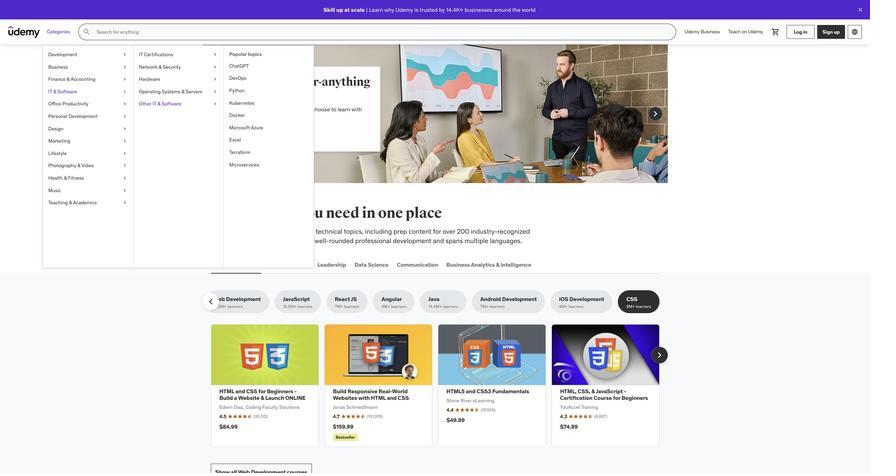 Task type: locate. For each thing, give the bounding box(es) containing it.
0 vertical spatial a
[[263, 131, 266, 138]]

to up supports
[[308, 228, 314, 236]]

the up 'critical'
[[234, 205, 256, 222]]

learners inside android development 7m+ learners
[[490, 304, 505, 310]]

1 horizontal spatial software
[[162, 101, 181, 107]]

teach
[[728, 29, 741, 35]]

0 horizontal spatial javascript
[[283, 296, 310, 303]]

xsmall image inside development link
[[122, 51, 128, 58]]

build inside build ready-for-anything teams see why leading organizations choose to learn with udemy business.
[[236, 75, 266, 89]]

xsmall image inside office productivity link
[[122, 101, 128, 108]]

xsmall image for health & fitness
[[122, 175, 128, 182]]

certifications up network & security
[[144, 51, 173, 58]]

1 horizontal spatial to
[[331, 106, 336, 113]]

up left at
[[336, 6, 343, 13]]

0 horizontal spatial in
[[362, 205, 376, 222]]

0 horizontal spatial beginners
[[267, 388, 293, 395]]

choose
[[312, 106, 330, 113]]

rounded
[[329, 237, 354, 245]]

0 vertical spatial with
[[352, 106, 362, 113]]

css inside html and css for beginners - build a website & launch online
[[246, 388, 257, 395]]

network & security
[[139, 64, 181, 70]]

business link
[[43, 61, 133, 73]]

1 - from the left
[[295, 388, 297, 395]]

7m+ inside android development 7m+ learners
[[480, 304, 489, 310]]

xsmall image for hardware
[[212, 76, 218, 83]]

development inside ios development 4m+ learners
[[570, 296, 604, 303]]

leadership
[[318, 261, 346, 268]]

development down categories dropdown button
[[48, 51, 77, 58]]

web inside button
[[212, 261, 224, 268]]

course
[[594, 395, 612, 402]]

javascript up the 15.5m+
[[283, 296, 310, 303]]

development inside 'web development 12.2m+ learners'
[[226, 296, 261, 303]]

categories
[[47, 29, 70, 35]]

0 horizontal spatial to
[[308, 228, 314, 236]]

8 learners from the left
[[636, 304, 651, 310]]

4m+ down angular at left
[[382, 304, 390, 310]]

1 vertical spatial certifications
[[274, 261, 309, 268]]

xsmall image for it certifications
[[212, 51, 218, 58]]

devops link
[[224, 72, 314, 85]]

xsmall image for it & software
[[122, 89, 128, 95]]

categories button
[[43, 24, 74, 40]]

up for sign
[[834, 29, 840, 35]]

next image
[[650, 108, 661, 120], [654, 350, 665, 361]]

js
[[351, 296, 357, 303]]

1 vertical spatial up
[[834, 29, 840, 35]]

log
[[794, 29, 802, 35]]

for
[[433, 228, 441, 236], [259, 388, 266, 395], [613, 395, 621, 402]]

& inside html and css for beginners - build a website & launch online
[[261, 395, 264, 402]]

7m+ inside 'react js 7m+ learners'
[[335, 304, 343, 310]]

1 vertical spatial to
[[308, 228, 314, 236]]

build for websites
[[333, 388, 347, 395]]

0 horizontal spatial why
[[247, 106, 257, 113]]

xsmall image inside photography & video link
[[122, 163, 128, 170]]

1 vertical spatial in
[[362, 205, 376, 222]]

android
[[480, 296, 501, 303]]

1 horizontal spatial the
[[512, 6, 521, 13]]

up right the sign
[[834, 29, 840, 35]]

for right course
[[613, 395, 621, 402]]

1 horizontal spatial beginners
[[622, 395, 648, 402]]

a left website
[[234, 395, 237, 402]]

1 horizontal spatial css
[[398, 395, 409, 402]]

other
[[139, 101, 151, 107]]

1 vertical spatial business
[[48, 64, 68, 70]]

data science
[[355, 261, 389, 268]]

development up 12.2m+
[[226, 296, 261, 303]]

web for web development 12.2m+ learners
[[213, 296, 225, 303]]

build left the responsive
[[333, 388, 347, 395]]

0 horizontal spatial certifications
[[144, 51, 173, 58]]

it certifications down supports
[[268, 261, 309, 268]]

0 horizontal spatial the
[[234, 205, 256, 222]]

beginners right course
[[622, 395, 648, 402]]

for left over
[[433, 228, 441, 236]]

7m+
[[335, 304, 343, 310], [480, 304, 489, 310]]

at
[[344, 6, 350, 13]]

xsmall image inside the network & security link
[[212, 64, 218, 71]]

- right launch
[[295, 388, 297, 395]]

need
[[326, 205, 359, 222]]

xsmall image for business
[[122, 64, 128, 71]]

development inside android development 7m+ learners
[[502, 296, 537, 303]]

close image
[[857, 6, 864, 13]]

xsmall image for network & security
[[212, 64, 218, 71]]

0 horizontal spatial 7m+
[[335, 304, 343, 310]]

one
[[378, 205, 403, 222]]

skill
[[323, 6, 335, 13]]

kubernetes
[[229, 100, 255, 106]]

2 horizontal spatial build
[[333, 388, 347, 395]]

12.2m+
[[213, 304, 227, 310]]

with right websites
[[358, 395, 370, 402]]

1 vertical spatial carousel element
[[211, 325, 668, 448]]

it down catalog
[[268, 261, 273, 268]]

1 horizontal spatial up
[[834, 29, 840, 35]]

xsmall image inside other it & software "link"
[[212, 101, 218, 108]]

7m+ down react
[[335, 304, 343, 310]]

python link
[[224, 85, 314, 97]]

- right course
[[624, 388, 626, 395]]

operating systems & servers
[[139, 89, 202, 95]]

0 vertical spatial to
[[331, 106, 336, 113]]

1 vertical spatial a
[[234, 395, 237, 402]]

business analytics & intelligence
[[447, 261, 531, 268]]

in up including
[[362, 205, 376, 222]]

beginners right website
[[267, 388, 293, 395]]

xsmall image inside business link
[[122, 64, 128, 71]]

hardware
[[139, 76, 160, 82]]

other it & software element
[[223, 46, 314, 268]]

why right learn
[[384, 6, 394, 13]]

skills up supports
[[292, 228, 307, 236]]

xsmall image inside 'design' link
[[122, 126, 128, 132]]

development link
[[43, 49, 133, 61]]

4m+ down the ios
[[559, 304, 568, 310]]

& inside the network & security link
[[159, 64, 162, 70]]

development for android development 7m+ learners
[[502, 296, 537, 303]]

& inside photography & video link
[[77, 163, 80, 169]]

for left the online
[[259, 388, 266, 395]]

1 vertical spatial with
[[358, 395, 370, 402]]

productivity
[[62, 101, 88, 107]]

web development button
[[211, 257, 261, 273]]

1 horizontal spatial javascript
[[596, 388, 623, 395]]

4 learners from the left
[[391, 304, 406, 310]]

it right 'other'
[[152, 101, 156, 107]]

learners inside ios development 4m+ learners
[[569, 304, 584, 310]]

xsmall image inside 'finance & accounting' link
[[122, 76, 128, 83]]

workplace
[[260, 228, 290, 236]]

business down spans
[[447, 261, 470, 268]]

css right real-
[[398, 395, 409, 402]]

1 vertical spatial it certifications
[[268, 261, 309, 268]]

recognized
[[498, 228, 530, 236]]

1 horizontal spatial in
[[803, 29, 808, 35]]

in right the log at the right top of page
[[803, 29, 808, 35]]

7m+ for react js
[[335, 304, 343, 310]]

0 vertical spatial up
[[336, 6, 343, 13]]

development down certifications, on the left
[[225, 261, 260, 268]]

0 horizontal spatial it certifications
[[139, 51, 173, 58]]

4m+ inside the 'angular 4m+ learners'
[[382, 304, 390, 310]]

scale
[[351, 6, 365, 13]]

1 horizontal spatial business
[[447, 261, 470, 268]]

& inside operating systems & servers link
[[182, 89, 185, 95]]

software inside "link"
[[162, 101, 181, 107]]

skills up 'workplace'
[[258, 205, 296, 222]]

a inside html and css for beginners - build a website & launch online
[[234, 395, 237, 402]]

javascript 15.5m+ learners
[[283, 296, 313, 310]]

beginners inside html and css for beginners - build a website & launch online
[[267, 388, 293, 395]]

& left security
[[159, 64, 162, 70]]

development right the android
[[502, 296, 537, 303]]

& left servers
[[182, 89, 185, 95]]

topics,
[[344, 228, 364, 236]]

0 vertical spatial business
[[701, 29, 720, 35]]

1 horizontal spatial certifications
[[274, 261, 309, 268]]

xsmall image
[[122, 51, 128, 58], [122, 64, 128, 71], [122, 76, 128, 83], [212, 89, 218, 95], [122, 126, 128, 132], [122, 138, 128, 145], [122, 150, 128, 157], [122, 163, 128, 170], [122, 175, 128, 182], [122, 187, 128, 194], [122, 200, 128, 207]]

development inside web development button
[[225, 261, 260, 268]]

14.4k+
[[446, 6, 463, 13]]

xsmall image
[[212, 51, 218, 58], [212, 64, 218, 71], [212, 76, 218, 83], [122, 89, 128, 95], [122, 101, 128, 108], [212, 101, 218, 108], [122, 113, 128, 120]]

development down office productivity link
[[68, 113, 97, 120]]

& right finance
[[67, 76, 70, 82]]

marketing link
[[43, 135, 133, 148]]

css
[[627, 296, 638, 303], [246, 388, 257, 395], [398, 395, 409, 402]]

content
[[409, 228, 432, 236]]

leading
[[258, 106, 276, 113]]

1 vertical spatial next image
[[654, 350, 665, 361]]

xsmall image inside personal development link
[[122, 113, 128, 120]]

xsmall image for music
[[122, 187, 128, 194]]

0 vertical spatial why
[[384, 6, 394, 13]]

microsoft azure
[[229, 125, 263, 131]]

network
[[139, 64, 158, 70]]

0 vertical spatial javascript
[[283, 296, 310, 303]]

prep
[[394, 228, 407, 236]]

1 vertical spatial why
[[247, 106, 257, 113]]

1 4m+ from the left
[[382, 304, 390, 310]]

business left teach
[[701, 29, 720, 35]]

xsmall image for marketing
[[122, 138, 128, 145]]

photography
[[48, 163, 76, 169]]

0 horizontal spatial css
[[246, 388, 257, 395]]

css3
[[477, 388, 491, 395]]

with
[[352, 106, 362, 113], [358, 395, 370, 402]]

a down azure
[[263, 131, 266, 138]]

build inside build responsive real-world websites with html and css
[[333, 388, 347, 395]]

web up 12.2m+
[[213, 296, 225, 303]]

angular
[[382, 296, 402, 303]]

2 - from the left
[[624, 388, 626, 395]]

chatgpt
[[229, 63, 249, 69]]

html inside html and css for beginners - build a website & launch online
[[219, 388, 234, 395]]

& inside 'finance & accounting' link
[[67, 76, 70, 82]]

devops
[[229, 75, 246, 81]]

to inside build ready-for-anything teams see why leading organizations choose to learn with udemy business.
[[331, 106, 336, 113]]

& right 'other'
[[158, 101, 161, 107]]

it certifications up network & security
[[139, 51, 173, 58]]

xsmall image inside it & software link
[[122, 89, 128, 95]]

development right the ios
[[570, 296, 604, 303]]

css up 9m+
[[627, 296, 638, 303]]

200
[[457, 228, 469, 236]]

html left world
[[371, 395, 386, 402]]

1 horizontal spatial why
[[384, 6, 394, 13]]

data science button
[[353, 257, 390, 273]]

xsmall image inside marketing link
[[122, 138, 128, 145]]

5 learners from the left
[[443, 304, 458, 310]]

0 horizontal spatial for
[[259, 388, 266, 395]]

place
[[406, 205, 442, 222]]

build down chatgpt
[[236, 75, 266, 89]]

why inside build ready-for-anything teams see why leading organizations choose to learn with udemy business.
[[247, 106, 257, 113]]

html left website
[[219, 388, 234, 395]]

build
[[236, 75, 266, 89], [333, 388, 347, 395], [219, 395, 233, 402]]

xsmall image inside hardware link
[[212, 76, 218, 83]]

0 horizontal spatial a
[[234, 395, 237, 402]]

other it & software link
[[133, 98, 223, 110]]

1 horizontal spatial build
[[236, 75, 266, 89]]

xsmall image for finance & accounting
[[122, 76, 128, 83]]

marketing
[[48, 138, 70, 144]]

& right css,
[[592, 388, 595, 395]]

to left the learn
[[331, 106, 336, 113]]

1 horizontal spatial 4m+
[[559, 304, 568, 310]]

2 4m+ from the left
[[559, 304, 568, 310]]

1 vertical spatial skills
[[292, 228, 307, 236]]

udemy
[[396, 6, 413, 13], [685, 29, 700, 35], [748, 29, 763, 35], [236, 114, 253, 121]]

business up finance
[[48, 64, 68, 70]]

beginners
[[267, 388, 293, 395], [622, 395, 648, 402]]

certifications,
[[211, 237, 251, 245]]

7 learners from the left
[[569, 304, 584, 310]]

xsmall image inside operating systems & servers link
[[212, 89, 218, 95]]

& right analytics
[[496, 261, 500, 268]]

software
[[58, 89, 77, 95], [162, 101, 181, 107]]

6 learners from the left
[[490, 304, 505, 310]]

xsmall image inside teaching & academics link
[[122, 200, 128, 207]]

9m+
[[627, 304, 635, 310]]

learners inside 'css 9m+ learners'
[[636, 304, 651, 310]]

1 vertical spatial web
[[213, 296, 225, 303]]

0 vertical spatial it certifications
[[139, 51, 173, 58]]

1 horizontal spatial 7m+
[[480, 304, 489, 310]]

it up network
[[139, 51, 143, 58]]

build left website
[[219, 395, 233, 402]]

a
[[263, 131, 266, 138], [234, 395, 237, 402]]

2 horizontal spatial for
[[613, 395, 621, 402]]

development for web development
[[225, 261, 260, 268]]

software up office productivity
[[58, 89, 77, 95]]

build responsive real-world websites with html and css link
[[333, 388, 409, 402]]

1 horizontal spatial a
[[263, 131, 266, 138]]

request a demo
[[240, 131, 282, 138]]

& left video
[[77, 163, 80, 169]]

0 vertical spatial next image
[[650, 108, 661, 120]]

4m+ inside ios development 4m+ learners
[[559, 304, 568, 310]]

2 7m+ from the left
[[480, 304, 489, 310]]

0 horizontal spatial -
[[295, 388, 297, 395]]

the
[[512, 6, 521, 13], [234, 205, 256, 222]]

up for skill
[[336, 6, 343, 13]]

7m+ down the android
[[480, 304, 489, 310]]

javascript inside html, css, & javascript - certification course for beginners
[[596, 388, 623, 395]]

0 vertical spatial the
[[512, 6, 521, 13]]

& right "teaching"
[[69, 200, 72, 206]]

& inside other it & software "link"
[[158, 101, 161, 107]]

& up office
[[53, 89, 56, 95]]

0 vertical spatial software
[[58, 89, 77, 95]]

0 vertical spatial carousel element
[[202, 44, 668, 183]]

1 7m+ from the left
[[335, 304, 343, 310]]

critical
[[239, 228, 258, 236]]

html and css for beginners - build a website & launch online link
[[219, 388, 306, 402]]

technical
[[316, 228, 343, 236]]

Search for anything text field
[[95, 26, 668, 38]]

& right health
[[64, 175, 67, 181]]

in
[[803, 29, 808, 35], [362, 205, 376, 222]]

covering
[[211, 228, 237, 236]]

0 horizontal spatial business
[[48, 64, 68, 70]]

xsmall image inside 'lifestyle' link
[[122, 150, 128, 157]]

0 horizontal spatial 4m+
[[382, 304, 390, 310]]

2 vertical spatial business
[[447, 261, 470, 268]]

java
[[429, 296, 440, 303]]

why right see at the left top of page
[[247, 106, 257, 113]]

with right the learn
[[352, 106, 362, 113]]

personal
[[48, 113, 67, 120]]

3 learners from the left
[[344, 304, 359, 310]]

sign up link
[[818, 25, 845, 39]]

1 vertical spatial software
[[162, 101, 181, 107]]

xsmall image inside "health & fitness" link
[[122, 175, 128, 182]]

1 horizontal spatial it certifications
[[268, 261, 309, 268]]

web inside 'web development 12.2m+ learners'
[[213, 296, 225, 303]]

spans
[[446, 237, 463, 245]]

2 learners from the left
[[298, 304, 313, 310]]

development inside personal development link
[[68, 113, 97, 120]]

carousel element
[[202, 44, 668, 183], [211, 325, 668, 448]]

software down systems
[[162, 101, 181, 107]]

topic filters element
[[202, 291, 660, 314]]

1 learners from the left
[[228, 304, 243, 310]]

xsmall image inside 'it certifications' link
[[212, 51, 218, 58]]

0 horizontal spatial build
[[219, 395, 233, 402]]

1 horizontal spatial html
[[371, 395, 386, 402]]

- inside html, css, & javascript - certification course for beginners
[[624, 388, 626, 395]]

systems
[[162, 89, 180, 95]]

xsmall image for office productivity
[[122, 101, 128, 108]]

web down certifications, on the left
[[212, 261, 224, 268]]

javascript right css,
[[596, 388, 623, 395]]

anything
[[322, 75, 371, 89]]

2 horizontal spatial css
[[627, 296, 638, 303]]

carousel element containing build ready-for-anything teams
[[202, 44, 668, 183]]

xsmall image inside music link
[[122, 187, 128, 194]]

previous image
[[205, 297, 216, 308]]

0 horizontal spatial up
[[336, 6, 343, 13]]

1 vertical spatial javascript
[[596, 388, 623, 395]]

the left world
[[512, 6, 521, 13]]

it certifications inside button
[[268, 261, 309, 268]]

0 vertical spatial certifications
[[144, 51, 173, 58]]

& inside html, css, & javascript - certification course for beginners
[[592, 388, 595, 395]]

& inside business analytics & intelligence button
[[496, 261, 500, 268]]

0 vertical spatial skills
[[258, 205, 296, 222]]

hardware link
[[133, 73, 223, 86]]

teaching
[[48, 200, 68, 206]]

1 horizontal spatial -
[[624, 388, 626, 395]]

0 horizontal spatial html
[[219, 388, 234, 395]]

business inside button
[[447, 261, 470, 268]]

excel link
[[224, 134, 314, 147]]

for inside html, css, & javascript - certification course for beginners
[[613, 395, 621, 402]]

& left launch
[[261, 395, 264, 402]]

1 horizontal spatial for
[[433, 228, 441, 236]]

it inside button
[[268, 261, 273, 268]]

certifications down supports
[[274, 261, 309, 268]]

2 horizontal spatial business
[[701, 29, 720, 35]]

0 vertical spatial web
[[212, 261, 224, 268]]

topics
[[248, 51, 262, 57]]

css left launch
[[246, 388, 257, 395]]

14.4m+
[[429, 304, 442, 310]]



Task type: describe. For each thing, give the bounding box(es) containing it.
all
[[211, 205, 231, 222]]

learners inside the 'angular 4m+ learners'
[[391, 304, 406, 310]]

build inside html and css for beginners - build a website & launch online
[[219, 395, 233, 402]]

html inside build responsive real-world websites with html and css
[[371, 395, 386, 402]]

udemy business link
[[681, 24, 724, 40]]

office productivity
[[48, 101, 88, 107]]

next image for carousel element containing html and css for beginners - build a website & launch online
[[654, 350, 665, 361]]

data
[[355, 261, 367, 268]]

certifications inside button
[[274, 261, 309, 268]]

around
[[494, 6, 511, 13]]

learners inside 'web development 12.2m+ learners'
[[228, 304, 243, 310]]

teaching & academics
[[48, 200, 97, 206]]

xsmall image for personal development
[[122, 113, 128, 120]]

and inside build responsive real-world websites with html and css
[[387, 395, 397, 402]]

terraform link
[[224, 147, 314, 159]]

analytics
[[471, 261, 495, 268]]

academics
[[73, 200, 97, 206]]

business for business analytics & intelligence
[[447, 261, 470, 268]]

kubernetes link
[[224, 97, 314, 110]]

it & software link
[[43, 86, 133, 98]]

health & fitness
[[48, 175, 84, 181]]

angular 4m+ learners
[[382, 296, 406, 310]]

learners inside javascript 15.5m+ learners
[[298, 304, 313, 310]]

organizations
[[277, 106, 311, 113]]

udemy inside build ready-for-anything teams see why leading organizations choose to learn with udemy business.
[[236, 114, 253, 121]]

science
[[368, 261, 389, 268]]

skill up at scale | learn why udemy is trusted by 14.4k+ businesses around the world
[[323, 6, 536, 13]]

microservices link
[[224, 159, 314, 171]]

operating
[[139, 89, 161, 95]]

udemy business
[[685, 29, 720, 35]]

development for ios development 4m+ learners
[[570, 296, 604, 303]]

xsmall image for development
[[122, 51, 128, 58]]

python
[[229, 88, 245, 94]]

office
[[48, 101, 61, 107]]

supports
[[287, 237, 313, 245]]

it inside "link"
[[152, 101, 156, 107]]

web development 12.2m+ learners
[[213, 296, 261, 310]]

world
[[522, 6, 536, 13]]

catalog
[[264, 237, 285, 245]]

security
[[163, 64, 181, 70]]

for inside covering critical workplace skills to technical topics, including prep content for over 200 industry-recognized certifications, our catalog supports well-rounded professional development and spans multiple languages.
[[433, 228, 441, 236]]

- inside html and css for beginners - build a website & launch online
[[295, 388, 297, 395]]

request a demo link
[[236, 127, 286, 143]]

0 vertical spatial in
[[803, 29, 808, 35]]

css inside build responsive real-world websites with html and css
[[398, 395, 409, 402]]

xsmall image for lifestyle
[[122, 150, 128, 157]]

languages.
[[490, 237, 522, 245]]

to inside covering critical workplace skills to technical topics, including prep content for over 200 industry-recognized certifications, our catalog supports well-rounded professional development and spans multiple languages.
[[308, 228, 314, 236]]

why for teams
[[247, 106, 257, 113]]

design
[[48, 126, 64, 132]]

shopping cart with 0 items image
[[772, 28, 780, 36]]

xsmall image for design
[[122, 126, 128, 132]]

html,
[[560, 388, 577, 395]]

operating systems & servers link
[[133, 86, 223, 98]]

xsmall image for teaching & academics
[[122, 200, 128, 207]]

carousel element containing html and css for beginners - build a website & launch online
[[211, 325, 668, 448]]

web for web development
[[212, 261, 224, 268]]

popular topics
[[229, 51, 262, 57]]

docker link
[[224, 110, 314, 122]]

next image for carousel element containing build ready-for-anything teams
[[650, 108, 661, 120]]

office productivity link
[[43, 98, 133, 110]]

finance & accounting
[[48, 76, 95, 82]]

7m+ for android development
[[480, 304, 489, 310]]

video
[[81, 163, 94, 169]]

personal development
[[48, 113, 97, 120]]

servers
[[186, 89, 202, 95]]

with inside build responsive real-world websites with html and css
[[358, 395, 370, 402]]

it certifications button
[[267, 257, 311, 273]]

health & fitness link
[[43, 172, 133, 185]]

it up office
[[48, 89, 52, 95]]

ios
[[559, 296, 568, 303]]

xsmall image for other it & software
[[212, 101, 218, 108]]

all the skills you need in one place
[[211, 205, 442, 222]]

and inside html and css for beginners - build a website & launch online
[[235, 388, 245, 395]]

development inside development link
[[48, 51, 77, 58]]

javascript inside javascript 15.5m+ learners
[[283, 296, 310, 303]]

photography & video link
[[43, 160, 133, 172]]

html, css, & javascript - certification course for beginners link
[[560, 388, 648, 402]]

network & security link
[[133, 61, 223, 73]]

learners inside java 14.4m+ learners
[[443, 304, 458, 310]]

world
[[392, 388, 408, 395]]

build ready-for-anything teams see why leading organizations choose to learn with udemy business.
[[236, 75, 371, 121]]

lifestyle link
[[43, 148, 133, 160]]

microservices
[[229, 162, 259, 168]]

android development 7m+ learners
[[480, 296, 537, 310]]

css 9m+ learners
[[627, 296, 651, 310]]

skills inside covering critical workplace skills to technical topics, including prep content for over 200 industry-recognized certifications, our catalog supports well-rounded professional development and spans multiple languages.
[[292, 228, 307, 236]]

beginners inside html, css, & javascript - certification course for beginners
[[622, 395, 648, 402]]

html5 and css3 fundamentals link
[[447, 388, 529, 395]]

multiple
[[465, 237, 489, 245]]

development for web development 12.2m+ learners
[[226, 296, 261, 303]]

it & software
[[48, 89, 77, 95]]

why for |
[[384, 6, 394, 13]]

finance & accounting link
[[43, 73, 133, 86]]

html5
[[447, 388, 465, 395]]

build responsive real-world websites with html and css
[[333, 388, 409, 402]]

docker
[[229, 112, 245, 119]]

submit search image
[[83, 28, 91, 36]]

professional
[[355, 237, 391, 245]]

for inside html and css for beginners - build a website & launch online
[[259, 388, 266, 395]]

with inside build ready-for-anything teams see why leading organizations choose to learn with udemy business.
[[352, 106, 362, 113]]

choose a language image
[[852, 28, 859, 35]]

ios development 4m+ learners
[[559, 296, 604, 310]]

css,
[[578, 388, 590, 395]]

udemy image
[[8, 26, 40, 38]]

& inside it & software link
[[53, 89, 56, 95]]

websites
[[333, 395, 357, 402]]

accounting
[[71, 76, 95, 82]]

request
[[240, 131, 261, 138]]

& inside teaching & academics link
[[69, 200, 72, 206]]

learn
[[369, 6, 383, 13]]

xsmall image for photography & video
[[122, 163, 128, 170]]

& inside "health & fitness" link
[[64, 175, 67, 181]]

development for personal development
[[68, 113, 97, 120]]

including
[[365, 228, 392, 236]]

excel
[[229, 137, 241, 143]]

1 vertical spatial the
[[234, 205, 256, 222]]

build for teams
[[236, 75, 266, 89]]

css inside 'css 9m+ learners'
[[627, 296, 638, 303]]

15.5m+
[[283, 304, 297, 310]]

fitness
[[68, 175, 84, 181]]

music link
[[43, 185, 133, 197]]

certification
[[560, 395, 593, 402]]

learners inside 'react js 7m+ learners'
[[344, 304, 359, 310]]

chatgpt link
[[224, 60, 314, 72]]

xsmall image for operating systems & servers
[[212, 89, 218, 95]]

design link
[[43, 123, 133, 135]]

learn
[[338, 106, 350, 113]]

0 horizontal spatial software
[[58, 89, 77, 95]]

and inside covering critical workplace skills to technical topics, including prep content for over 200 industry-recognized certifications, our catalog supports well-rounded professional development and spans multiple languages.
[[433, 237, 444, 245]]

react
[[335, 296, 350, 303]]

html and css for beginners - build a website & launch online
[[219, 388, 306, 402]]

business for business
[[48, 64, 68, 70]]



Task type: vqa. For each thing, say whether or not it's contained in the screenshot.
AZURE
yes



